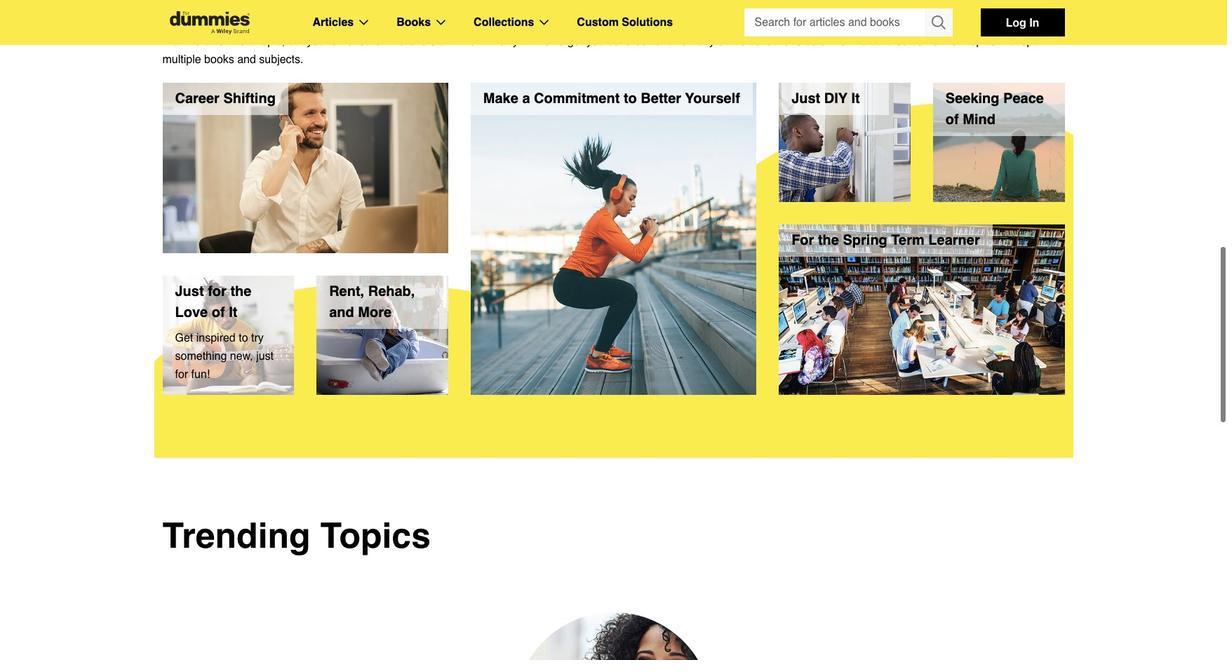Task type: locate. For each thing, give the bounding box(es) containing it.
that
[[1000, 35, 1018, 48]]

shifting
[[223, 91, 276, 107]]

just
[[792, 91, 821, 107], [175, 284, 204, 300]]

of inside just for the love of it
[[212, 305, 225, 321]]

1 vertical spatial just
[[175, 284, 204, 300]]

1 horizontal spatial the
[[731, 35, 746, 48]]

just diy it
[[792, 91, 860, 107]]

just inside just for the love of it
[[175, 284, 204, 300]]

subjects.
[[259, 53, 304, 66]]

0 horizontal spatial the
[[230, 284, 252, 300]]

for left fun!
[[175, 368, 188, 381]]

to left try at the bottom left of the page
[[239, 332, 248, 345]]

1 vertical spatial of
[[946, 112, 959, 128]]

on left 'any'
[[681, 35, 694, 48]]

it
[[852, 91, 860, 107], [229, 305, 238, 321]]

2 vertical spatial of
[[212, 305, 225, 321]]

the right for on the right top of the page
[[818, 232, 839, 248]]

and inside want to dive into a topic, but you're not sure where to start? don't worry — we've got you covered! click on any of the collections below to find curated content on topics that span multiple books and subjects.
[[237, 53, 256, 66]]

curated
[[871, 35, 909, 48]]

and inside rent, rehab, and more
[[329, 305, 354, 321]]

0 horizontal spatial a
[[249, 35, 255, 48]]

it right diy
[[852, 91, 860, 107]]

any
[[697, 35, 715, 48]]

0 horizontal spatial just
[[175, 284, 204, 300]]

for the spring term learner
[[792, 232, 980, 248]]

worry
[[491, 35, 518, 48]]

the inside want to dive into a topic, but you're not sure where to start? don't worry — we've got you covered! click on any of the collections below to find curated content on topics that span multiple books and subjects.
[[731, 35, 746, 48]]

new,
[[230, 350, 253, 363]]

1 horizontal spatial on
[[952, 35, 964, 48]]

0 horizontal spatial it
[[229, 305, 238, 321]]

log
[[1006, 15, 1027, 29]]

career
[[175, 91, 220, 107]]

career shifting
[[175, 91, 276, 107]]

topic,
[[258, 35, 285, 48]]

find
[[850, 35, 868, 48]]

but
[[288, 35, 304, 48]]

topics
[[320, 515, 431, 556]]

to
[[191, 35, 201, 48], [418, 35, 427, 48], [837, 35, 847, 48], [624, 91, 637, 107], [239, 332, 248, 345]]

and down into
[[237, 53, 256, 66]]

2 on from the left
[[952, 35, 964, 48]]

0 vertical spatial a
[[249, 35, 255, 48]]

books
[[204, 53, 234, 66]]

1 horizontal spatial a
[[522, 91, 530, 107]]

get inspired to try something new, just for fun!
[[175, 332, 274, 381]]

it inside just for the love of it
[[229, 305, 238, 321]]

a right into
[[249, 35, 255, 48]]

the up try at the bottom left of the page
[[230, 284, 252, 300]]

0 vertical spatial the
[[731, 35, 746, 48]]

the
[[731, 35, 746, 48], [818, 232, 839, 248], [230, 284, 252, 300]]

custom
[[577, 16, 619, 29]]

Search for articles and books text field
[[744, 8, 926, 36]]

1 horizontal spatial of
[[718, 35, 728, 48]]

we've
[[536, 35, 565, 48]]

to down books
[[418, 35, 427, 48]]

open collections list image
[[540, 20, 549, 25]]

0 horizontal spatial on
[[681, 35, 694, 48]]

0 vertical spatial and
[[237, 53, 256, 66]]

for up love
[[208, 284, 227, 300]]

collections
[[474, 16, 534, 29]]

0 vertical spatial just
[[792, 91, 821, 107]]

on left topics
[[952, 35, 964, 48]]

just up love
[[175, 284, 204, 300]]

peace
[[1004, 91, 1044, 107]]

books
[[397, 16, 431, 29]]

and
[[237, 53, 256, 66], [329, 305, 354, 321]]

the right 'any'
[[731, 35, 746, 48]]

for inside just for the love of it
[[208, 284, 227, 300]]

want
[[162, 35, 188, 48]]

cookie consent banner dialog
[[0, 610, 1228, 660]]

1 vertical spatial a
[[522, 91, 530, 107]]

of
[[718, 35, 728, 48], [946, 112, 959, 128], [212, 305, 225, 321]]

make
[[483, 91, 519, 107]]

solutions
[[622, 16, 673, 29]]

custom solutions link
[[577, 13, 673, 32]]

want to dive into a topic, but you're not sure where to start? don't worry — we've got you covered! click on any of the collections below to find curated content on topics that span multiple books and subjects.
[[162, 35, 1046, 66]]

log in
[[1006, 15, 1040, 29]]

1 horizontal spatial for
[[208, 284, 227, 300]]

log in link
[[981, 8, 1065, 36]]

0 horizontal spatial for
[[175, 368, 188, 381]]

for
[[208, 284, 227, 300], [175, 368, 188, 381]]

and down rent,
[[329, 305, 354, 321]]

where
[[384, 35, 415, 48]]

1 vertical spatial for
[[175, 368, 188, 381]]

a
[[249, 35, 255, 48], [522, 91, 530, 107]]

dive
[[204, 35, 224, 48]]

2 vertical spatial the
[[230, 284, 252, 300]]

below
[[805, 35, 834, 48]]

make a commitment to better yourself
[[483, 91, 740, 107]]

just left diy
[[792, 91, 821, 107]]

of left "mind"
[[946, 112, 959, 128]]

group
[[744, 8, 953, 36]]

1 horizontal spatial it
[[852, 91, 860, 107]]

a right the make
[[522, 91, 530, 107]]

0 vertical spatial of
[[718, 35, 728, 48]]

1 horizontal spatial and
[[329, 305, 354, 321]]

2 horizontal spatial of
[[946, 112, 959, 128]]

of right 'any'
[[718, 35, 728, 48]]

inspired
[[196, 332, 236, 345]]

on
[[681, 35, 694, 48], [952, 35, 964, 48]]

it up inspired
[[229, 305, 238, 321]]

just for just for the love of it
[[175, 284, 204, 300]]

start?
[[430, 35, 459, 48]]

0 vertical spatial for
[[208, 284, 227, 300]]

yourself
[[685, 91, 740, 107]]

0 horizontal spatial and
[[237, 53, 256, 66]]

1 vertical spatial the
[[818, 232, 839, 248]]

1 horizontal spatial just
[[792, 91, 821, 107]]

2 horizontal spatial the
[[818, 232, 839, 248]]

the inside just for the love of it
[[230, 284, 252, 300]]

0 horizontal spatial of
[[212, 305, 225, 321]]

a inside the 'make a commitment to better yourself' link
[[522, 91, 530, 107]]

trending
[[162, 515, 311, 556]]

of up inspired
[[212, 305, 225, 321]]

seeking
[[946, 91, 1000, 107]]

1 vertical spatial and
[[329, 305, 354, 321]]

1 vertical spatial it
[[229, 305, 238, 321]]



Task type: vqa. For each thing, say whether or not it's contained in the screenshot.
a
yes



Task type: describe. For each thing, give the bounding box(es) containing it.
for the spring term learner link
[[779, 225, 1065, 395]]

seeking peace of mind link
[[933, 83, 1065, 202]]

trending topics
[[162, 515, 431, 556]]

learner
[[929, 232, 980, 248]]

spring
[[843, 232, 888, 248]]

sure
[[359, 35, 381, 48]]

just for the love of it
[[175, 284, 252, 321]]

rent,
[[329, 284, 364, 300]]

covered!
[[608, 35, 651, 48]]

logo image
[[162, 11, 257, 34]]

rent, rehab, and more link
[[317, 276, 448, 395]]

get
[[175, 332, 193, 345]]

topics
[[967, 35, 997, 48]]

open article categories image
[[359, 20, 369, 25]]

collections
[[749, 35, 802, 48]]

career shifting link
[[162, 83, 448, 253]]

custom solutions
[[577, 16, 673, 29]]

just for just diy it
[[792, 91, 821, 107]]

something
[[175, 350, 227, 363]]

articles
[[313, 16, 354, 29]]

just diy it link
[[779, 83, 911, 202]]

multiple
[[162, 53, 201, 66]]

don't
[[462, 35, 488, 48]]

just
[[256, 350, 274, 363]]

to inside get inspired to try something new, just for fun!
[[239, 332, 248, 345]]

in
[[1030, 15, 1040, 29]]

0 vertical spatial it
[[852, 91, 860, 107]]

1 on from the left
[[681, 35, 694, 48]]

fun!
[[191, 368, 210, 381]]

diy
[[825, 91, 848, 107]]

rehab,
[[368, 284, 415, 300]]

term
[[892, 232, 925, 248]]

make a commitment to better yourself link
[[471, 83, 757, 395]]

for inside get inspired to try something new, just for fun!
[[175, 368, 188, 381]]

to left find
[[837, 35, 847, 48]]

commitment
[[534, 91, 620, 107]]

for
[[792, 232, 814, 248]]

you're
[[307, 35, 337, 48]]

not
[[341, 35, 356, 48]]

—
[[522, 35, 533, 48]]

of inside want to dive into a topic, but you're not sure where to start? don't worry — we've got you covered! click on any of the collections below to find curated content on topics that span multiple books and subjects.
[[718, 35, 728, 48]]

click
[[654, 35, 678, 48]]

more
[[358, 305, 392, 321]]

love
[[175, 305, 208, 321]]

into
[[228, 35, 246, 48]]

rent, rehab, and more
[[329, 284, 415, 321]]

seeking peace of mind
[[946, 91, 1044, 128]]

mind
[[963, 112, 996, 128]]

to left dive on the top
[[191, 35, 201, 48]]

got
[[568, 35, 583, 48]]

content
[[912, 35, 949, 48]]

try
[[251, 332, 264, 345]]

a inside want to dive into a topic, but you're not sure where to start? don't worry — we've got you covered! click on any of the collections below to find curated content on topics that span multiple books and subjects.
[[249, 35, 255, 48]]

open book categories image
[[437, 20, 446, 25]]

span
[[1022, 35, 1046, 48]]

you
[[587, 35, 605, 48]]

to left better
[[624, 91, 637, 107]]

better
[[641, 91, 682, 107]]

of inside the seeking peace of mind
[[946, 112, 959, 128]]



